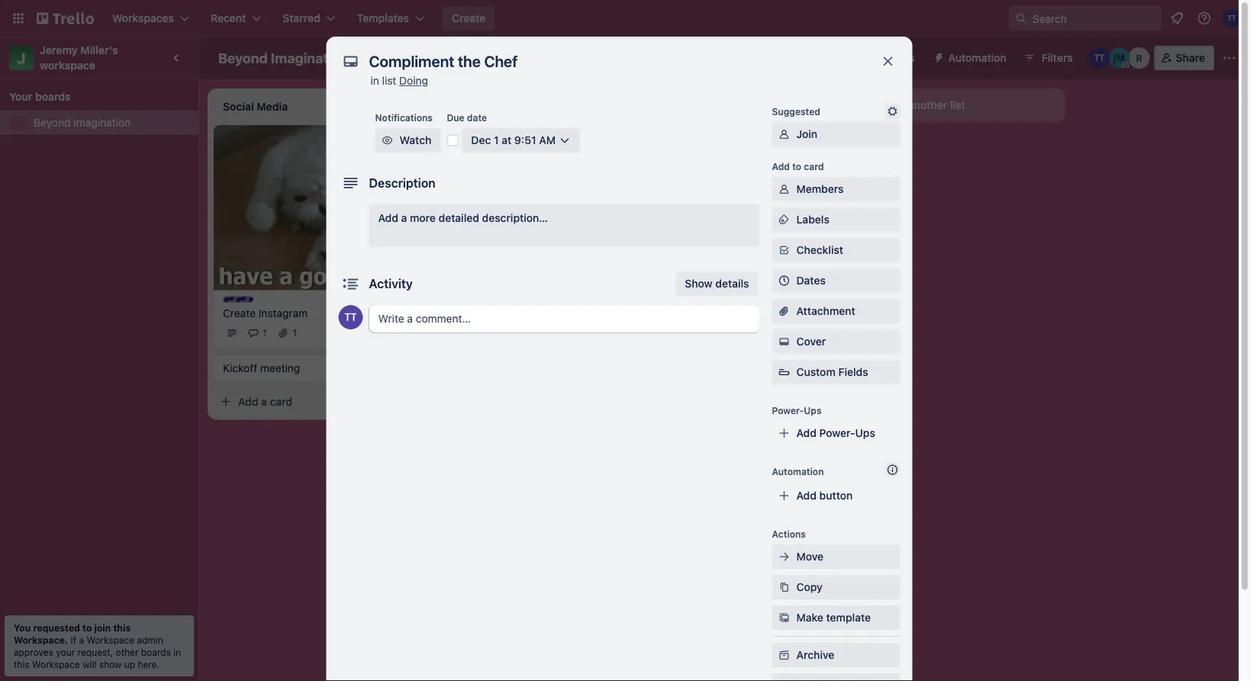 Task type: locate. For each thing, give the bounding box(es) containing it.
2 horizontal spatial workspace
[[414, 52, 470, 64]]

ups down fields
[[855, 427, 875, 440]]

1 horizontal spatial boards
[[141, 647, 171, 658]]

1 vertical spatial imagination
[[74, 116, 131, 129]]

sm image for move
[[777, 550, 792, 565]]

1 down the instagram
[[293, 328, 297, 338]]

filters
[[1042, 52, 1073, 64]]

0 horizontal spatial in
[[174, 647, 181, 658]]

dec
[[471, 134, 491, 147], [458, 196, 475, 207]]

1 inside button
[[494, 134, 499, 147]]

sm image left cover on the right
[[777, 334, 792, 350]]

0 horizontal spatial power-ups
[[772, 405, 822, 416]]

None text field
[[361, 47, 865, 75]]

0 vertical spatial ups
[[895, 52, 915, 64]]

move
[[796, 551, 824, 563]]

here.
[[138, 659, 160, 670]]

dec up the add a more detailed description… at the left top
[[458, 196, 475, 207]]

attachment button
[[772, 299, 900, 324]]

0 vertical spatial dec
[[471, 134, 491, 147]]

j
[[17, 49, 26, 67]]

Search field
[[1027, 7, 1161, 30]]

2 vertical spatial power-
[[819, 427, 855, 440]]

in right other
[[174, 647, 181, 658]]

make template
[[796, 612, 871, 624]]

sm image left archive
[[777, 648, 792, 663]]

this right join
[[113, 623, 131, 634]]

1 horizontal spatial ups
[[855, 427, 875, 440]]

sm image inside the cover link
[[777, 334, 792, 350]]

1 down compliment
[[478, 196, 482, 207]]

1 horizontal spatial this
[[113, 623, 131, 634]]

9:51
[[514, 134, 536, 147]]

sm image inside archive link
[[777, 648, 792, 663]]

sm image for checklist
[[777, 243, 792, 258]]

1 horizontal spatial add a card button
[[430, 224, 601, 249]]

2 vertical spatial card
[[270, 395, 292, 408]]

0 vertical spatial in
[[371, 74, 379, 87]]

back to home image
[[37, 6, 94, 31]]

0 vertical spatial automation
[[948, 52, 1007, 64]]

0 horizontal spatial card
[[270, 395, 292, 408]]

show details
[[685, 277, 749, 290]]

due
[[447, 112, 465, 123]]

1 vertical spatial beyond
[[34, 116, 71, 129]]

add a card button down kickoff meeting link
[[214, 390, 385, 414]]

1 horizontal spatial workspace
[[87, 635, 134, 646]]

sm image for archive
[[777, 648, 792, 663]]

workspace inside workspace visible button
[[414, 52, 470, 64]]

description
[[369, 176, 436, 190]]

1 horizontal spatial add a card
[[455, 230, 509, 243]]

power- down custom
[[772, 405, 804, 416]]

visible
[[473, 52, 505, 64]]

add
[[885, 99, 906, 111], [772, 161, 790, 172], [378, 212, 398, 224], [455, 230, 475, 243], [238, 395, 258, 408], [796, 427, 817, 440], [796, 490, 817, 502]]

add to card
[[772, 161, 824, 172]]

create
[[452, 12, 486, 24], [223, 307, 256, 319]]

0 vertical spatial beyond imagination
[[218, 50, 348, 66]]

automation
[[948, 52, 1007, 64], [772, 466, 824, 477]]

1 horizontal spatial beyond imagination
[[218, 50, 348, 66]]

Write a comment text field
[[369, 305, 760, 333]]

join
[[796, 128, 818, 140]]

your
[[56, 647, 75, 658]]

beyond
[[218, 50, 268, 66], [34, 116, 71, 129]]

to
[[792, 161, 802, 172], [82, 623, 92, 634]]

a right if
[[79, 635, 84, 646]]

card down meeting
[[270, 395, 292, 408]]

sm image left watch
[[380, 133, 395, 148]]

sm image inside checklist "link"
[[777, 243, 792, 258]]

sm image down add to card
[[777, 182, 792, 197]]

workspace.
[[14, 635, 68, 646]]

rubyanndersson (rubyanndersson) image
[[1129, 47, 1150, 69]]

dec inside the dec 1 at 9:51 am button
[[471, 134, 491, 147]]

boards down admin on the bottom left
[[141, 647, 171, 658]]

sm image inside move link
[[777, 550, 792, 565]]

add a card button down "the"
[[430, 224, 601, 249]]

to up members
[[792, 161, 802, 172]]

create from template… image
[[824, 139, 837, 151]]

sm image inside "automation" button
[[927, 46, 948, 67]]

automation button
[[927, 46, 1016, 70]]

suggested
[[772, 106, 821, 117]]

to inside you requested to join this workspace.
[[82, 623, 92, 634]]

0 vertical spatial this
[[113, 623, 131, 634]]

add a card button
[[430, 224, 601, 249], [214, 390, 385, 414]]

in down star or unstar board image
[[371, 74, 379, 87]]

card up members
[[804, 161, 824, 172]]

dates
[[796, 274, 826, 287]]

sm image
[[777, 182, 792, 197], [777, 334, 792, 350], [777, 550, 792, 565], [777, 580, 792, 595], [777, 611, 792, 626], [777, 648, 792, 663]]

1 vertical spatial this
[[14, 659, 30, 670]]

sm image inside join link
[[777, 127, 792, 142]]

make
[[796, 612, 823, 624]]

1 horizontal spatial in
[[371, 74, 379, 87]]

Board name text field
[[211, 46, 356, 70]]

3 sm image from the top
[[777, 550, 792, 565]]

1 vertical spatial card
[[487, 230, 509, 243]]

workspace down the your
[[32, 659, 80, 670]]

1 horizontal spatial list
[[950, 99, 965, 111]]

1 vertical spatial ups
[[804, 405, 822, 416]]

sm image left make
[[777, 611, 792, 626]]

1 vertical spatial boards
[[141, 647, 171, 658]]

0 horizontal spatial add a card button
[[214, 390, 385, 414]]

show details link
[[676, 272, 758, 296]]

0 vertical spatial to
[[792, 161, 802, 172]]

0 horizontal spatial workspace
[[32, 659, 80, 670]]

power-ups
[[859, 52, 915, 64], [772, 405, 822, 416]]

0 vertical spatial imagination
[[271, 50, 348, 66]]

0 vertical spatial boards
[[35, 90, 71, 103]]

1 vertical spatial add a card
[[238, 395, 292, 408]]

0 vertical spatial add a card
[[455, 230, 509, 243]]

workspace
[[40, 59, 95, 72]]

show
[[685, 277, 713, 290]]

1 horizontal spatial imagination
[[271, 50, 348, 66]]

4 sm image from the top
[[777, 580, 792, 595]]

add left another
[[885, 99, 906, 111]]

0 horizontal spatial add a card
[[238, 395, 292, 408]]

in
[[371, 74, 379, 87], [174, 647, 181, 658]]

if a workspace admin approves your request, other boards in this workspace will show up here.
[[14, 635, 181, 670]]

create up 'workspace visible'
[[452, 12, 486, 24]]

add down kickoff
[[238, 395, 258, 408]]

0 vertical spatial workspace
[[414, 52, 470, 64]]

add power-ups link
[[772, 421, 900, 446]]

terry turtle (terryturtle) image up kickoff meeting link
[[339, 305, 363, 330]]

0 vertical spatial beyond
[[218, 50, 268, 66]]

beyond imagination
[[218, 50, 348, 66], [34, 116, 131, 129]]

card
[[804, 161, 824, 172], [487, 230, 509, 243], [270, 395, 292, 408]]

workspace
[[414, 52, 470, 64], [87, 635, 134, 646], [32, 659, 80, 670]]

detailed
[[439, 212, 479, 224]]

1 horizontal spatial power-
[[819, 427, 855, 440]]

ups
[[895, 52, 915, 64], [804, 405, 822, 416], [855, 427, 875, 440]]

jeremy miller (jeremymiller198) image
[[1109, 47, 1130, 69]]

create instagram
[[223, 307, 308, 319]]

1 vertical spatial beyond imagination
[[34, 116, 131, 129]]

sm image
[[927, 46, 948, 67], [885, 104, 900, 119], [777, 127, 792, 142], [380, 133, 395, 148], [777, 212, 792, 227], [777, 243, 792, 258]]

watch button
[[375, 128, 441, 153]]

power-ups button
[[828, 46, 924, 70]]

sm image inside watch button
[[380, 133, 395, 148]]

search image
[[1015, 12, 1027, 24]]

power- down custom fields button on the right of the page
[[819, 427, 855, 440]]

1
[[494, 134, 499, 147], [478, 196, 482, 207], [263, 328, 267, 338], [293, 328, 297, 338]]

sm image left checklist
[[777, 243, 792, 258]]

sm image inside members link
[[777, 182, 792, 197]]

2 horizontal spatial ups
[[895, 52, 915, 64]]

1 horizontal spatial power-ups
[[859, 52, 915, 64]]

to left join
[[82, 623, 92, 634]]

requested
[[33, 623, 80, 634]]

description…
[[482, 212, 548, 224]]

1 vertical spatial in
[[174, 647, 181, 658]]

1 vertical spatial list
[[950, 99, 965, 111]]

0 vertical spatial power-ups
[[859, 52, 915, 64]]

make template link
[[772, 606, 900, 630]]

1 vertical spatial power-
[[772, 405, 804, 416]]

power-ups down custom
[[772, 405, 822, 416]]

your boards with 1 items element
[[9, 88, 182, 106]]

0 horizontal spatial this
[[14, 659, 30, 670]]

this down approves
[[14, 659, 30, 670]]

card down description…
[[487, 230, 509, 243]]

1 horizontal spatial card
[[487, 230, 509, 243]]

2 horizontal spatial power-
[[859, 52, 895, 64]]

add left 'more'
[[378, 212, 398, 224]]

0 horizontal spatial automation
[[772, 466, 824, 477]]

cover
[[796, 335, 826, 348]]

add a card down kickoff meeting at the left bottom of the page
[[238, 395, 292, 408]]

0 horizontal spatial power-
[[772, 405, 804, 416]]

sm image up another
[[927, 46, 948, 67]]

2 sm image from the top
[[777, 334, 792, 350]]

1 horizontal spatial automation
[[948, 52, 1007, 64]]

list right another
[[950, 99, 965, 111]]

a down kickoff meeting at the left bottom of the page
[[261, 395, 267, 408]]

sm image inside "make template" link
[[777, 611, 792, 626]]

sm image for make template
[[777, 611, 792, 626]]

create inside button
[[452, 12, 486, 24]]

5 sm image from the top
[[777, 611, 792, 626]]

join link
[[772, 122, 900, 147]]

0 horizontal spatial boards
[[35, 90, 71, 103]]

6 sm image from the top
[[777, 648, 792, 663]]

power-ups up add another list
[[859, 52, 915, 64]]

0 horizontal spatial create
[[223, 307, 256, 319]]

instagram
[[259, 307, 308, 319]]

0 vertical spatial create
[[452, 12, 486, 24]]

add button
[[796, 490, 853, 502]]

thinking link
[[440, 140, 617, 156]]

1 left at
[[494, 134, 499, 147]]

a
[[401, 212, 407, 224], [478, 230, 484, 243], [261, 395, 267, 408], [79, 635, 84, 646]]

list left doing
[[382, 74, 396, 87]]

sm image for copy
[[777, 580, 792, 595]]

boards right your
[[35, 90, 71, 103]]

dec inside dec 1 checkbox
[[458, 196, 475, 207]]

2 vertical spatial ups
[[855, 427, 875, 440]]

sm image for automation
[[927, 46, 948, 67]]

workspace down join
[[87, 635, 134, 646]]

this
[[113, 623, 131, 634], [14, 659, 30, 670]]

template
[[826, 612, 871, 624]]

0 vertical spatial power-
[[859, 52, 895, 64]]

add a card
[[455, 230, 509, 243], [238, 395, 292, 408]]

1 vertical spatial add a card button
[[214, 390, 385, 414]]

1 inside checkbox
[[478, 196, 482, 207]]

dates button
[[772, 269, 900, 293]]

1 vertical spatial create
[[223, 307, 256, 319]]

list
[[382, 74, 396, 87], [950, 99, 965, 111]]

workspace up doing link
[[414, 52, 470, 64]]

activity
[[369, 277, 413, 291]]

automation up 'add another list' button
[[948, 52, 1007, 64]]

list inside button
[[950, 99, 965, 111]]

sm image left labels
[[777, 212, 792, 227]]

0 vertical spatial list
[[382, 74, 396, 87]]

automation inside button
[[948, 52, 1007, 64]]

ups inside button
[[895, 52, 915, 64]]

automation up add button
[[772, 466, 824, 477]]

sm image down the actions
[[777, 550, 792, 565]]

sm image inside labels link
[[777, 212, 792, 227]]

boards inside your boards with 1 items "element"
[[35, 90, 71, 103]]

1 vertical spatial to
[[82, 623, 92, 634]]

imagination inside board name text box
[[271, 50, 348, 66]]

labels
[[796, 213, 830, 226]]

admin
[[137, 635, 163, 646]]

0 vertical spatial card
[[804, 161, 824, 172]]

this inside the if a workspace admin approves your request, other boards in this workspace will show up here.
[[14, 659, 30, 670]]

create down "color: purple, title: none" icon
[[223, 307, 256, 319]]

1 sm image from the top
[[777, 182, 792, 197]]

sm image left another
[[885, 104, 900, 119]]

sm image inside copy link
[[777, 580, 792, 595]]

add a card down the add a more detailed description… at the left top
[[455, 230, 509, 243]]

1 vertical spatial dec
[[458, 196, 475, 207]]

terry turtle (terryturtle) image left r
[[1089, 47, 1110, 69]]

you requested to join this workspace.
[[14, 623, 131, 646]]

will
[[83, 659, 97, 670]]

ups up add another list
[[895, 52, 915, 64]]

dec down 'date'
[[471, 134, 491, 147]]

add down custom
[[796, 427, 817, 440]]

ups up add power-ups
[[804, 405, 822, 416]]

0 notifications image
[[1168, 9, 1186, 27]]

approves
[[14, 647, 53, 658]]

2 vertical spatial workspace
[[32, 659, 80, 670]]

1 vertical spatial automation
[[772, 466, 824, 477]]

sm image left join
[[777, 127, 792, 142]]

imagination left star or unstar board image
[[271, 50, 348, 66]]

0 horizontal spatial to
[[82, 623, 92, 634]]

1 horizontal spatial create
[[452, 12, 486, 24]]

power- up add another list
[[859, 52, 895, 64]]

add down the add a more detailed description… at the left top
[[455, 230, 475, 243]]

sm image left copy
[[777, 580, 792, 595]]

terry turtle (terryturtle) image
[[1223, 9, 1241, 27], [1089, 47, 1110, 69], [339, 305, 363, 330], [385, 324, 403, 342]]

the
[[502, 175, 518, 188]]

imagination down your boards with 1 items "element"
[[74, 116, 131, 129]]

power-ups inside power-ups button
[[859, 52, 915, 64]]

add a more detailed description…
[[378, 212, 548, 224]]

1 horizontal spatial beyond
[[218, 50, 268, 66]]



Task type: describe. For each thing, give the bounding box(es) containing it.
1 vertical spatial power-ups
[[772, 405, 822, 416]]

r
[[1136, 53, 1143, 63]]

a left 'more'
[[401, 212, 407, 224]]

watch
[[400, 134, 432, 147]]

primary element
[[0, 0, 1250, 37]]

another
[[908, 99, 948, 111]]

color: purple, title: none image
[[223, 296, 253, 303]]

archive
[[796, 649, 835, 662]]

sm image for cover
[[777, 334, 792, 350]]

more
[[410, 212, 436, 224]]

0 horizontal spatial ups
[[804, 405, 822, 416]]

sm image for suggested
[[885, 104, 900, 119]]

custom
[[796, 366, 836, 379]]

members link
[[772, 177, 900, 202]]

1 horizontal spatial to
[[792, 161, 802, 172]]

due date
[[447, 112, 487, 123]]

you
[[14, 623, 31, 634]]

0 horizontal spatial beyond
[[34, 116, 71, 129]]

sm image for join
[[777, 127, 792, 142]]

0 horizontal spatial beyond imagination
[[34, 116, 131, 129]]

date
[[467, 112, 487, 123]]

thoughts thinking
[[440, 132, 497, 154]]

copy link
[[772, 576, 900, 600]]

jeremy miller's workspace
[[40, 44, 121, 72]]

boards inside the if a workspace admin approves your request, other boards in this workspace will show up here.
[[141, 647, 171, 658]]

custom fields button
[[772, 365, 900, 380]]

create button
[[443, 6, 495, 31]]

share button
[[1155, 46, 1214, 70]]

details
[[715, 277, 749, 290]]

terry turtle (terryturtle) image right open information menu 'icon'
[[1223, 9, 1241, 27]]

checklist
[[796, 244, 843, 256]]

join
[[94, 623, 111, 634]]

dec 1 at 9:51 am
[[471, 134, 556, 147]]

this inside you requested to join this workspace.
[[113, 623, 131, 634]]

cover link
[[772, 330, 900, 354]]

0 vertical spatial add a card button
[[430, 224, 601, 249]]

a inside the if a workspace admin approves your request, other boards in this workspace will show up here.
[[79, 635, 84, 646]]

in inside the if a workspace admin approves your request, other boards in this workspace will show up here.
[[174, 647, 181, 658]]

dec 1 at 9:51 am button
[[462, 128, 580, 153]]

add a card for the topmost 'add a card' button
[[455, 230, 509, 243]]

beyond imagination inside board name text box
[[218, 50, 348, 66]]

Mark due date as complete checkbox
[[447, 134, 459, 147]]

add another list
[[885, 99, 965, 111]]

fields
[[838, 366, 868, 379]]

create instagram link
[[223, 306, 400, 321]]

actions
[[772, 529, 806, 540]]

add left button
[[796, 490, 817, 502]]

attachment
[[796, 305, 855, 318]]

beyond inside board name text box
[[218, 50, 268, 66]]

jeremy
[[40, 44, 78, 56]]

0 horizontal spatial list
[[382, 74, 396, 87]]

show menu image
[[1222, 50, 1237, 66]]

am
[[539, 134, 556, 147]]

notifications
[[375, 112, 433, 123]]

beyond imagination link
[[34, 115, 189, 131]]

in list doing
[[371, 74, 428, 87]]

0 horizontal spatial imagination
[[74, 116, 131, 129]]

add power-ups
[[796, 427, 875, 440]]

your boards
[[9, 90, 71, 103]]

create for create
[[452, 12, 486, 24]]

labels link
[[772, 208, 900, 232]]

1 vertical spatial workspace
[[87, 635, 134, 646]]

other
[[116, 647, 139, 658]]

meeting
[[260, 362, 300, 374]]

compliment the chef
[[440, 175, 544, 188]]

at
[[502, 134, 512, 147]]

sm image for members
[[777, 182, 792, 197]]

miller's
[[80, 44, 118, 56]]

compliment the chef link
[[440, 174, 617, 189]]

if
[[71, 635, 76, 646]]

dec 1
[[458, 196, 482, 207]]

star or unstar board image
[[365, 52, 377, 64]]

add another list button
[[858, 89, 1066, 122]]

Dec 1 checkbox
[[440, 192, 486, 211]]

card for the topmost 'add a card' button
[[487, 230, 509, 243]]

create for create instagram
[[223, 307, 256, 319]]

dec for dec 1 at 9:51 am
[[471, 134, 491, 147]]

2 horizontal spatial card
[[804, 161, 824, 172]]

a down the add a more detailed description… at the left top
[[478, 230, 484, 243]]

1 down create instagram
[[263, 328, 267, 338]]

sm image for labels
[[777, 212, 792, 227]]

sm image for watch
[[380, 133, 395, 148]]

kickoff meeting
[[223, 362, 300, 374]]

card for bottom 'add a card' button
[[270, 395, 292, 408]]

r button
[[1129, 47, 1150, 69]]

workspace visible
[[414, 52, 505, 64]]

open information menu image
[[1197, 11, 1212, 26]]

members
[[796, 183, 844, 195]]

add a more detailed description… link
[[369, 205, 760, 247]]

chef
[[521, 175, 544, 188]]

add down suggested
[[772, 161, 790, 172]]

share
[[1176, 52, 1205, 64]]

copy
[[796, 581, 823, 594]]

show
[[99, 659, 122, 670]]

compliment
[[440, 175, 499, 188]]

power- inside button
[[859, 52, 895, 64]]

dec for dec 1
[[458, 196, 475, 207]]

up
[[124, 659, 135, 670]]

custom fields
[[796, 366, 868, 379]]

add button button
[[772, 484, 900, 508]]

color: bold red, title: "thoughts" element
[[440, 131, 497, 143]]

kickoff
[[223, 362, 257, 374]]

thoughts
[[455, 132, 497, 143]]

checklist link
[[772, 238, 900, 263]]

terry turtle (terryturtle) image down activity
[[385, 324, 403, 342]]

filters button
[[1019, 46, 1078, 70]]

move link
[[772, 545, 900, 569]]

button
[[819, 490, 853, 502]]

add a card for bottom 'add a card' button
[[238, 395, 292, 408]]

archive link
[[772, 643, 900, 668]]

kickoff meeting link
[[223, 361, 400, 376]]



Task type: vqa. For each thing, say whether or not it's contained in the screenshot.
Gary Orlando (garyorlando) ICON
no



